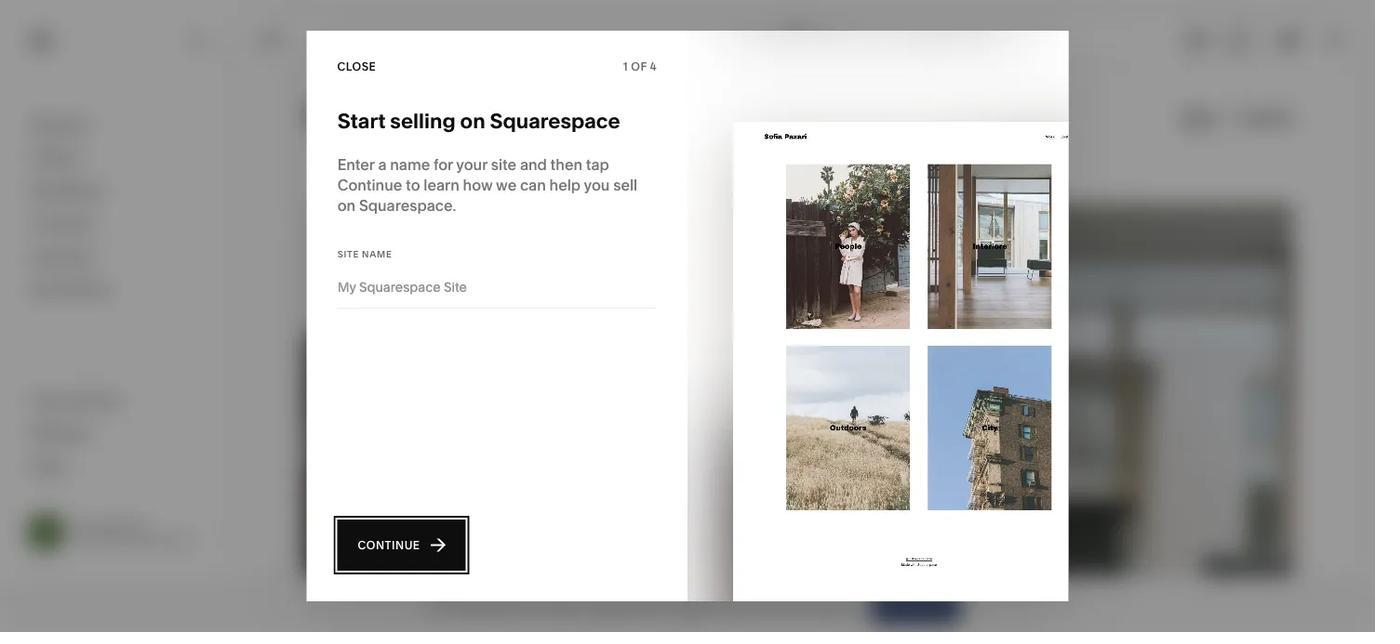 Task type: locate. For each thing, give the bounding box(es) containing it.
settings
[[31, 425, 89, 443]]

settings link
[[31, 424, 207, 446]]

0 horizontal spatial to
[[406, 176, 420, 194]]

1 horizontal spatial on
[[460, 108, 485, 134]]

squarespace.
[[359, 196, 456, 214]]

0 vertical spatial on
[[460, 108, 485, 134]]

for
[[434, 155, 453, 174]]

site name
[[337, 248, 392, 260]]

1 vertical spatial your
[[802, 599, 829, 615]]

tap
[[586, 155, 609, 174]]

squarespace
[[490, 108, 620, 134]]

0 vertical spatial continue
[[337, 176, 402, 194]]

0 horizontal spatial your
[[456, 155, 487, 174]]

to inside the "enter a name for your site and then tap continue to learn how we can help you sell on squarespace."
[[406, 176, 420, 194]]

your up the how
[[456, 155, 487, 174]]

website link
[[31, 114, 207, 136]]

continue inside continue button
[[358, 539, 420, 553]]

your left site.
[[802, 599, 829, 615]]

continue
[[337, 176, 402, 194], [358, 539, 420, 553]]

0 vertical spatial of
[[631, 60, 647, 73]]

your
[[456, 155, 487, 174], [802, 599, 829, 615]]

ends
[[483, 599, 514, 615]]

contacts link
[[31, 214, 207, 235]]

0 vertical spatial your
[[456, 155, 487, 174]]

name right site
[[362, 248, 392, 260]]

enter a name for your site and then tap continue to learn how we can help you sell on squarespace.
[[337, 155, 637, 214]]

name right a
[[390, 155, 430, 174]]

learn
[[424, 176, 459, 194]]

Site name field
[[337, 277, 657, 298]]

tab list
[[1175, 26, 1261, 55]]

on down 'enter'
[[337, 196, 356, 214]]

analytics
[[31, 247, 96, 266]]

name
[[390, 155, 430, 174], [362, 248, 392, 260]]

0 horizontal spatial of
[[631, 60, 647, 73]]

1 of 4
[[623, 60, 657, 73]]

published
[[799, 41, 852, 54]]

to
[[406, 176, 420, 194], [668, 599, 680, 615]]

·
[[794, 41, 797, 54]]

1 horizontal spatial your
[[802, 599, 829, 615]]

help
[[31, 458, 64, 476]]

of right 1
[[631, 60, 647, 73]]

on
[[460, 108, 485, 134], [337, 196, 356, 214]]

continue inside the "enter a name for your site and then tap continue to learn how we can help you sell on squarespace."
[[337, 176, 402, 194]]

1 horizontal spatial to
[[668, 599, 680, 615]]

upgrade
[[582, 599, 636, 615]]

you
[[584, 176, 610, 194]]

1 vertical spatial continue
[[358, 539, 420, 553]]

1 horizontal spatial of
[[787, 599, 799, 615]]

on right selling
[[460, 108, 485, 134]]

then
[[550, 155, 582, 174]]

1 vertical spatial of
[[787, 599, 799, 615]]

out
[[764, 599, 784, 615]]

marketing
[[31, 181, 103, 200]]

scheduling link
[[31, 280, 207, 301]]

to up the squarespace.
[[406, 176, 420, 194]]

portfolio
[[746, 41, 791, 54]]

name inside the "enter a name for your site and then tap continue to learn how we can help you sell on squarespace."
[[390, 155, 430, 174]]

scheduling
[[31, 280, 111, 299]]

site
[[337, 248, 359, 260]]

to left the get
[[668, 599, 680, 615]]

website
[[31, 115, 89, 134]]

1 vertical spatial on
[[337, 196, 356, 214]]

selling
[[31, 148, 79, 167]]

your
[[426, 599, 454, 615]]

0 horizontal spatial on
[[337, 196, 356, 214]]

of right out on the right bottom
[[787, 599, 799, 615]]

days.
[[546, 599, 579, 615]]

we
[[496, 176, 517, 194]]

0 vertical spatial to
[[406, 176, 420, 194]]

1 vertical spatial to
[[668, 599, 680, 615]]

now
[[639, 599, 665, 615]]

of
[[631, 60, 647, 73], [787, 599, 799, 615]]

contacts
[[31, 214, 95, 233]]

gary orlando orlandogary85@gmail.com
[[74, 518, 216, 547]]

0 vertical spatial name
[[390, 155, 430, 174]]

a
[[378, 155, 387, 174]]

marketing link
[[31, 180, 207, 202]]



Task type: describe. For each thing, give the bounding box(es) containing it.
selling
[[390, 108, 456, 134]]

asset library
[[31, 392, 124, 410]]

help link
[[31, 457, 64, 477]]

most
[[730, 599, 761, 615]]

1 vertical spatial name
[[362, 248, 392, 260]]

can
[[520, 176, 546, 194]]

site
[[491, 155, 516, 174]]

4
[[650, 60, 657, 73]]

analytics link
[[31, 247, 207, 268]]

how
[[463, 176, 493, 194]]

close button
[[337, 50, 376, 83]]

asset library link
[[31, 391, 207, 413]]

asset
[[31, 392, 71, 410]]

enter
[[337, 155, 375, 174]]

close
[[337, 60, 376, 73]]

orlandogary85@gmail.com
[[74, 533, 216, 547]]

library
[[74, 392, 124, 410]]

continue button
[[337, 520, 466, 571]]

your inside the "enter a name for your site and then tap continue to learn how we can help you sell on squarespace."
[[456, 155, 487, 174]]

selling link
[[31, 147, 207, 169]]

in
[[517, 599, 528, 615]]

edit
[[259, 33, 285, 47]]

the
[[707, 599, 727, 615]]

site.
[[832, 599, 857, 615]]

start
[[337, 108, 386, 134]]

your trial ends in 14 days. upgrade now to get the most out of your site.
[[426, 599, 857, 615]]

sell
[[613, 176, 637, 194]]

work portfolio · published
[[746, 26, 852, 54]]

1
[[623, 60, 628, 73]]

and
[[520, 155, 547, 174]]

14
[[531, 599, 543, 615]]

work
[[785, 26, 813, 40]]

on inside the "enter a name for your site and then tap continue to learn how we can help you sell on squarespace."
[[337, 196, 356, 214]]

start selling on squarespace
[[337, 108, 620, 134]]

get
[[683, 599, 704, 615]]

orlando
[[102, 518, 145, 532]]

help
[[549, 176, 581, 194]]

trial
[[457, 599, 480, 615]]

gary
[[74, 518, 99, 532]]

edit button
[[247, 23, 297, 58]]



Task type: vqa. For each thing, say whether or not it's contained in the screenshot.
rightmost to
yes



